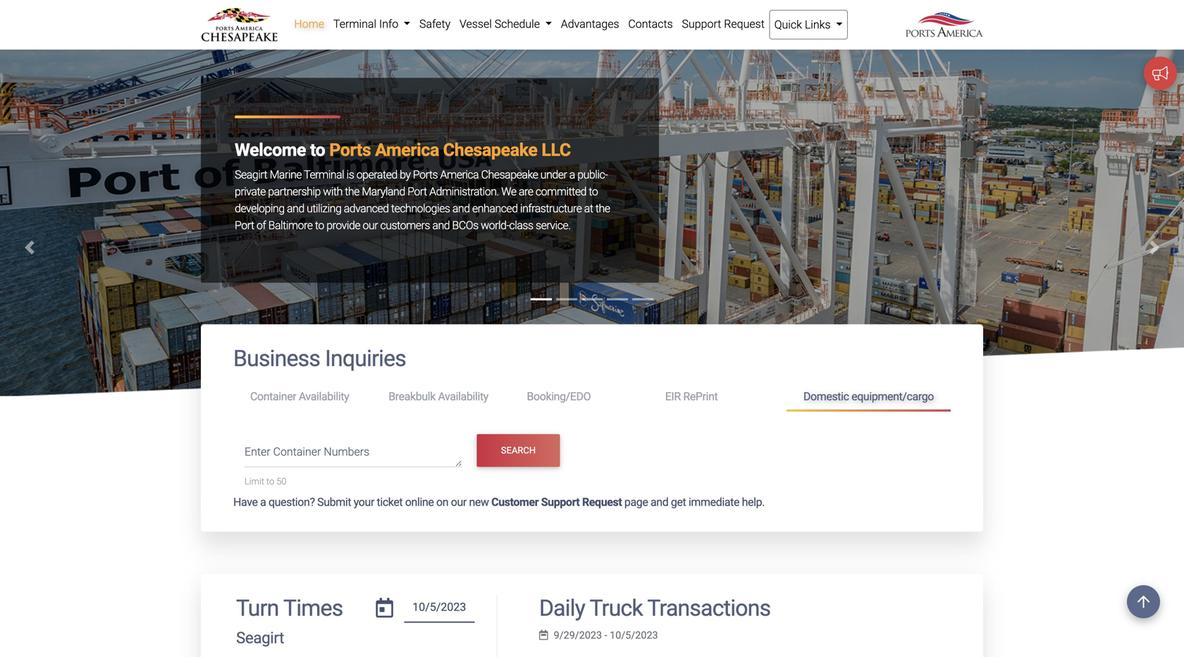 Task type: describe. For each thing, give the bounding box(es) containing it.
home
[[294, 17, 324, 31]]

administration.
[[429, 185, 499, 198]]

a inside "main content"
[[260, 496, 266, 509]]

domestic equipment/cargo
[[803, 390, 934, 404]]

with
[[323, 185, 342, 198]]

enter container numbers
[[245, 445, 370, 459]]

request inside "main content"
[[582, 496, 622, 509]]

terminal inside 'seagirt marine terminal is operated by ports america chesapeake under a public- private partnership with the maryland port administration.                         we are committed to developing and utilizing advanced technologies and enhanced infrastructure at the port of baltimore to provide                         our customers and bcos world-class service.'
[[304, 168, 344, 181]]

ticket
[[377, 496, 403, 509]]

submit
[[317, 496, 351, 509]]

and down partnership on the top of the page
[[287, 202, 304, 215]]

have
[[233, 496, 258, 509]]

availability for breakbulk availability
[[438, 390, 488, 404]]

domestic equipment/cargo link
[[787, 384, 951, 412]]

a inside 'seagirt marine terminal is operated by ports america chesapeake under a public- private partnership with the maryland port administration.                         we are committed to developing and utilizing advanced technologies and enhanced infrastructure at the port of baltimore to provide                         our customers and bcos world-class service.'
[[569, 168, 575, 181]]

availability for container availability
[[299, 390, 349, 404]]

inquiries
[[325, 346, 406, 372]]

to left 50
[[266, 476, 274, 487]]

0 horizontal spatial port
[[235, 219, 254, 232]]

container availability link
[[233, 384, 372, 410]]

calendar day image
[[376, 598, 393, 618]]

service.
[[536, 219, 571, 232]]

committed
[[536, 185, 586, 198]]

numbers
[[324, 445, 370, 459]]

main content containing business inquiries
[[190, 325, 994, 658]]

limit to 50
[[245, 476, 287, 487]]

vessel schedule link
[[455, 10, 556, 38]]

world-
[[481, 219, 509, 232]]

baltimore
[[268, 219, 313, 232]]

to down public-
[[589, 185, 598, 198]]

0 vertical spatial chesapeake
[[443, 140, 537, 160]]

support request link
[[677, 10, 769, 38]]

advantages link
[[556, 10, 624, 38]]

operated
[[356, 168, 397, 181]]

reprint
[[683, 390, 718, 404]]

0 horizontal spatial ports
[[329, 140, 371, 160]]

help.
[[742, 496, 765, 509]]

info
[[379, 17, 398, 31]]

customer
[[491, 496, 539, 509]]

terminal inside 'link'
[[333, 17, 376, 31]]

enhanced
[[472, 202, 518, 215]]

0 vertical spatial container
[[250, 390, 296, 404]]

booking/edo
[[527, 390, 591, 404]]

equipment/cargo
[[852, 390, 934, 404]]

new
[[469, 496, 489, 509]]

home link
[[290, 10, 329, 38]]

class
[[509, 219, 533, 232]]

vessel
[[460, 17, 492, 31]]

1 horizontal spatial our
[[451, 496, 467, 509]]

technologies
[[391, 202, 450, 215]]

eir reprint
[[665, 390, 718, 404]]

9/29/2023 - 10/5/2023
[[554, 630, 658, 642]]

quick
[[774, 18, 802, 31]]

seagirt for seagirt
[[236, 629, 284, 648]]

and left get
[[651, 496, 668, 509]]

under
[[540, 168, 567, 181]]

10/5/2023
[[610, 630, 658, 642]]

safety link
[[415, 10, 455, 38]]

to down utilizing
[[315, 219, 324, 232]]

immediate
[[689, 496, 739, 509]]

breakbulk
[[389, 390, 436, 404]]

seagirt marine terminal is operated by ports america chesapeake under a public- private partnership with the maryland port administration.                         we are committed to developing and utilizing advanced technologies and enhanced infrastructure at the port of baltimore to provide                         our customers and bcos world-class service.
[[235, 168, 610, 232]]

daily
[[539, 596, 585, 622]]

partnership
[[268, 185, 321, 198]]

enter
[[245, 445, 270, 459]]

business inquiries
[[233, 346, 406, 372]]

support inside "main content"
[[541, 496, 580, 509]]

bcos
[[452, 219, 478, 232]]

is
[[347, 168, 354, 181]]

quick links link
[[769, 10, 848, 39]]

eir
[[665, 390, 681, 404]]

developing
[[235, 202, 284, 215]]



Task type: locate. For each thing, give the bounding box(es) containing it.
the
[[345, 185, 359, 198], [595, 202, 610, 215]]

request left page
[[582, 496, 622, 509]]

0 vertical spatial the
[[345, 185, 359, 198]]

advantages
[[561, 17, 619, 31]]

1 horizontal spatial request
[[724, 17, 765, 31]]

0 horizontal spatial support
[[541, 496, 580, 509]]

daily truck transactions
[[539, 596, 771, 622]]

container up 50
[[273, 445, 321, 459]]

calendar week image
[[539, 631, 548, 641]]

and left the bcos
[[432, 219, 450, 232]]

9/29/2023
[[554, 630, 602, 642]]

customer support request link
[[491, 496, 622, 509]]

1 vertical spatial port
[[235, 219, 254, 232]]

0 vertical spatial our
[[363, 219, 378, 232]]

turn
[[236, 596, 279, 622]]

support right contacts
[[682, 17, 721, 31]]

quick links
[[774, 18, 833, 31]]

business
[[233, 346, 320, 372]]

llc
[[542, 140, 571, 160]]

1 horizontal spatial availability
[[438, 390, 488, 404]]

container
[[250, 390, 296, 404], [273, 445, 321, 459]]

1 vertical spatial the
[[595, 202, 610, 215]]

breakbulk availability
[[389, 390, 488, 404]]

2 availability from the left
[[438, 390, 488, 404]]

the down is
[[345, 185, 359, 198]]

ports up is
[[329, 140, 371, 160]]

0 horizontal spatial the
[[345, 185, 359, 198]]

seagirt down turn
[[236, 629, 284, 648]]

availability down "business inquiries"
[[299, 390, 349, 404]]

and down administration.
[[452, 202, 470, 215]]

request left quick
[[724, 17, 765, 31]]

times
[[283, 596, 343, 622]]

our right on
[[451, 496, 467, 509]]

domestic
[[803, 390, 849, 404]]

port left of
[[235, 219, 254, 232]]

welcome to ports america chesapeake llc
[[235, 140, 571, 160]]

0 vertical spatial america
[[375, 140, 439, 160]]

we
[[501, 185, 516, 198]]

get
[[671, 496, 686, 509]]

of
[[257, 219, 266, 232]]

marine
[[270, 168, 302, 181]]

0 horizontal spatial our
[[363, 219, 378, 232]]

ports
[[329, 140, 371, 160], [413, 168, 438, 181]]

on
[[436, 496, 448, 509]]

0 vertical spatial ports
[[329, 140, 371, 160]]

to
[[310, 140, 325, 160], [589, 185, 598, 198], [315, 219, 324, 232], [266, 476, 274, 487]]

terminal up with
[[304, 168, 344, 181]]

go to top image
[[1127, 586, 1160, 619]]

ports america chesapeake image
[[0, 50, 1184, 563]]

america up "by" in the left of the page
[[375, 140, 439, 160]]

seagirt up private
[[235, 168, 267, 181]]

0 horizontal spatial request
[[582, 496, 622, 509]]

a right under
[[569, 168, 575, 181]]

seagirt for seagirt marine terminal is operated by ports america chesapeake under a public- private partnership with the maryland port administration.                         we are committed to developing and utilizing advanced technologies and enhanced infrastructure at the port of baltimore to provide                         our customers and bcos world-class service.
[[235, 168, 267, 181]]

our down advanced
[[363, 219, 378, 232]]

contacts
[[628, 17, 673, 31]]

a right have
[[260, 496, 266, 509]]

seagirt inside "main content"
[[236, 629, 284, 648]]

1 vertical spatial request
[[582, 496, 622, 509]]

vessel schedule
[[460, 17, 543, 31]]

truck
[[590, 596, 643, 622]]

public-
[[577, 168, 608, 181]]

1 vertical spatial our
[[451, 496, 467, 509]]

chesapeake inside 'seagirt marine terminal is operated by ports america chesapeake under a public- private partnership with the maryland port administration.                         we are committed to developing and utilizing advanced technologies and enhanced infrastructure at the port of baltimore to provide                         our customers and bcos world-class service.'
[[481, 168, 538, 181]]

1 vertical spatial seagirt
[[236, 629, 284, 648]]

1 availability from the left
[[299, 390, 349, 404]]

terminal left info
[[333, 17, 376, 31]]

welcome
[[235, 140, 306, 160]]

1 vertical spatial ports
[[413, 168, 438, 181]]

support
[[682, 17, 721, 31], [541, 496, 580, 509]]

customers
[[380, 219, 430, 232]]

none text field inside "main content"
[[404, 596, 475, 624]]

main content
[[190, 325, 994, 658]]

schedule
[[495, 17, 540, 31]]

1 horizontal spatial america
[[440, 168, 479, 181]]

0 vertical spatial terminal
[[333, 17, 376, 31]]

1 horizontal spatial ports
[[413, 168, 438, 181]]

terminal info
[[333, 17, 401, 31]]

utilizing
[[307, 202, 341, 215]]

a
[[569, 168, 575, 181], [260, 496, 266, 509]]

1 vertical spatial container
[[273, 445, 321, 459]]

your
[[354, 496, 374, 509]]

0 vertical spatial seagirt
[[235, 168, 267, 181]]

breakbulk availability link
[[372, 384, 510, 410]]

transactions
[[647, 596, 771, 622]]

seagirt inside 'seagirt marine terminal is operated by ports america chesapeake under a public- private partnership with the maryland port administration.                         we are committed to developing and utilizing advanced technologies and enhanced infrastructure at the port of baltimore to provide                         our customers and bcos world-class service.'
[[235, 168, 267, 181]]

None text field
[[404, 596, 475, 624]]

1 vertical spatial support
[[541, 496, 580, 509]]

by
[[400, 168, 411, 181]]

have a question? submit your ticket online on our new customer support request page and get immediate help.
[[233, 496, 765, 509]]

private
[[235, 185, 266, 198]]

safety
[[419, 17, 451, 31]]

1 vertical spatial a
[[260, 496, 266, 509]]

ports right "by" in the left of the page
[[413, 168, 438, 181]]

provide
[[326, 219, 360, 232]]

are
[[519, 185, 533, 198]]

to up with
[[310, 140, 325, 160]]

infrastructure
[[520, 202, 582, 215]]

1 horizontal spatial a
[[569, 168, 575, 181]]

support right customer
[[541, 496, 580, 509]]

50
[[277, 476, 287, 487]]

ports inside 'seagirt marine terminal is operated by ports america chesapeake under a public- private partnership with the maryland port administration.                         we are committed to developing and utilizing advanced technologies and enhanced infrastructure at the port of baltimore to provide                         our customers and bcos world-class service.'
[[413, 168, 438, 181]]

0 vertical spatial port
[[407, 185, 427, 198]]

terminal info link
[[329, 10, 415, 38]]

1 vertical spatial terminal
[[304, 168, 344, 181]]

search
[[501, 445, 536, 456]]

links
[[805, 18, 831, 31]]

Enter Container Numbers text field
[[245, 444, 462, 468]]

0 horizontal spatial availability
[[299, 390, 349, 404]]

1 horizontal spatial the
[[595, 202, 610, 215]]

page
[[624, 496, 648, 509]]

availability right breakbulk
[[438, 390, 488, 404]]

at
[[584, 202, 593, 215]]

search button
[[477, 435, 560, 467]]

1 horizontal spatial port
[[407, 185, 427, 198]]

turn times
[[236, 596, 343, 622]]

america
[[375, 140, 439, 160], [440, 168, 479, 181]]

1 vertical spatial america
[[440, 168, 479, 181]]

0 vertical spatial a
[[569, 168, 575, 181]]

0 vertical spatial support
[[682, 17, 721, 31]]

advanced
[[344, 202, 389, 215]]

-
[[604, 630, 607, 642]]

0 horizontal spatial america
[[375, 140, 439, 160]]

eir reprint link
[[648, 384, 787, 410]]

seagirt
[[235, 168, 267, 181], [236, 629, 284, 648]]

port up technologies
[[407, 185, 427, 198]]

contacts link
[[624, 10, 677, 38]]

america up administration.
[[440, 168, 479, 181]]

our inside 'seagirt marine terminal is operated by ports america chesapeake under a public- private partnership with the maryland port administration.                         we are committed to developing and utilizing advanced technologies and enhanced infrastructure at the port of baltimore to provide                         our customers and bcos world-class service.'
[[363, 219, 378, 232]]

limit
[[245, 476, 264, 487]]

america inside 'seagirt marine terminal is operated by ports america chesapeake under a public- private partnership with the maryland port administration.                         we are committed to developing and utilizing advanced technologies and enhanced infrastructure at the port of baltimore to provide                         our customers and bcos world-class service.'
[[440, 168, 479, 181]]

maryland
[[362, 185, 405, 198]]

port
[[407, 185, 427, 198], [235, 219, 254, 232]]

our
[[363, 219, 378, 232], [451, 496, 467, 509]]

the right at
[[595, 202, 610, 215]]

0 horizontal spatial a
[[260, 496, 266, 509]]

chesapeake
[[443, 140, 537, 160], [481, 168, 538, 181]]

0 vertical spatial request
[[724, 17, 765, 31]]

support request
[[682, 17, 765, 31]]

1 horizontal spatial support
[[682, 17, 721, 31]]

1 vertical spatial chesapeake
[[481, 168, 538, 181]]

online
[[405, 496, 434, 509]]

and
[[287, 202, 304, 215], [452, 202, 470, 215], [432, 219, 450, 232], [651, 496, 668, 509]]

question?
[[268, 496, 315, 509]]

container down business
[[250, 390, 296, 404]]



Task type: vqa. For each thing, say whether or not it's contained in the screenshot.
Terminal Info
yes



